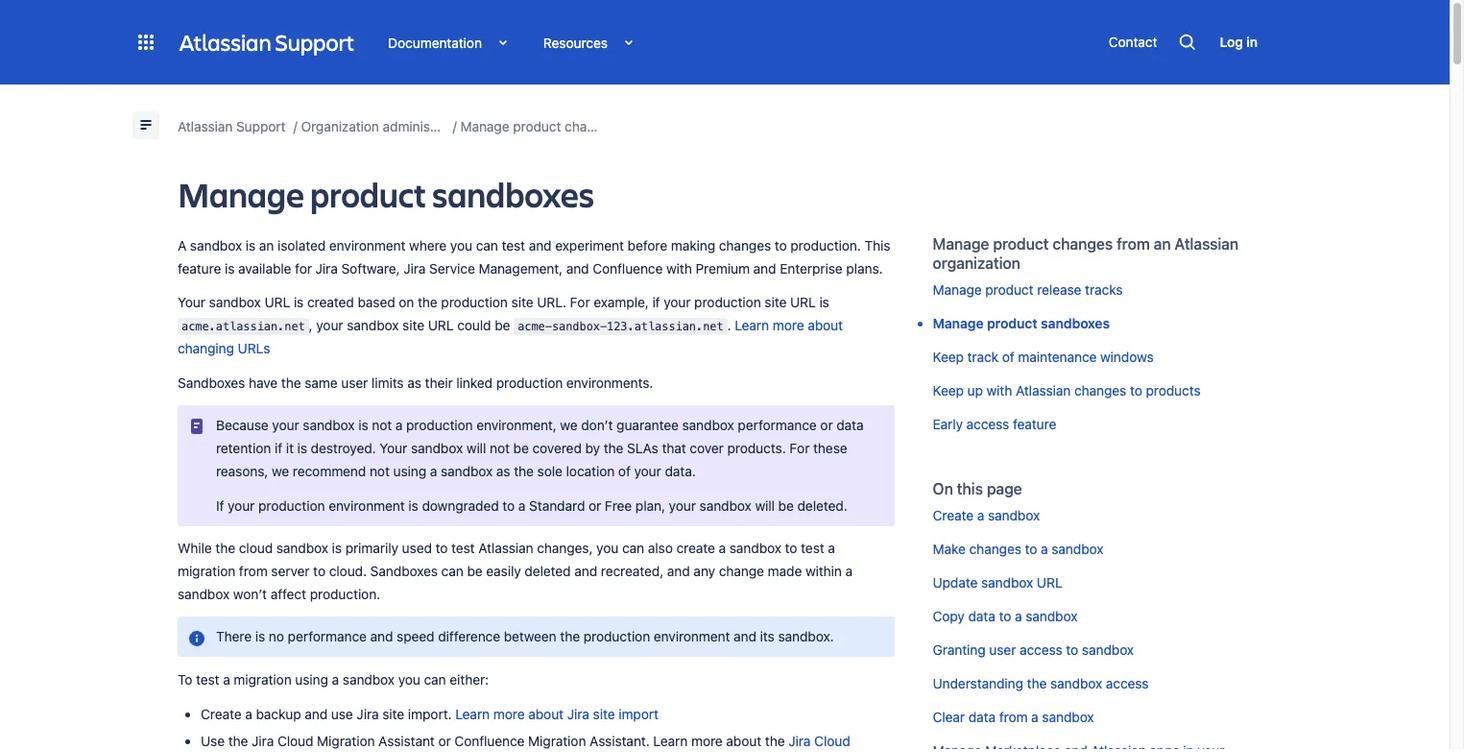 Task type: locate. For each thing, give the bounding box(es) containing it.
update sandbox url
[[933, 574, 1063, 590]]

manage down organization
[[933, 281, 982, 297]]

affect
[[271, 586, 306, 602]]

1 vertical spatial data
[[969, 607, 996, 624]]

not down limits
[[372, 417, 392, 433]]

0 vertical spatial sandboxes
[[178, 374, 245, 391]]

changes
[[1053, 235, 1113, 253], [719, 237, 771, 254], [1075, 382, 1127, 398], [970, 540, 1022, 557]]

0 horizontal spatial an
[[259, 237, 274, 254]]

you up create a backup and use jira site import. learn more about jira site import
[[398, 671, 420, 687]]

your up it
[[272, 417, 299, 433]]

a inside on this page create a sandbox
[[977, 507, 985, 523]]

2 migration from the left
[[528, 732, 586, 749]]

site up assistant
[[383, 706, 405, 722]]

be left easily
[[467, 563, 483, 579]]

sandboxes up a sandbox is an isolated environment where you can test and experiment before making changes to production. this feature is available for jira software, jira service management, and confluence with premium and enterprise plans.
[[432, 171, 594, 217]]

0 horizontal spatial your
[[178, 294, 205, 311]]

tracks
[[1085, 281, 1123, 297]]

either:
[[450, 671, 489, 687]]

2 vertical spatial about
[[726, 732, 762, 749]]

0 horizontal spatial access
[[967, 415, 1010, 432]]

1 vertical spatial learn
[[455, 706, 490, 722]]

2 horizontal spatial about
[[808, 317, 843, 334]]

0 horizontal spatial feature
[[178, 260, 221, 277]]

support
[[275, 27, 355, 58], [236, 118, 286, 134]]

test
[[502, 237, 525, 254], [451, 540, 475, 556], [801, 540, 825, 556], [196, 671, 219, 687]]

that
[[662, 440, 686, 456]]

you inside while the cloud sandbox is primarily used to test atlassian changes, you can also create a sandbox to test a migration from server to cloud. sandboxes can be easily deleted and recreated, and any change made within a sandbox won't affect production.
[[597, 540, 619, 556]]

of inside because your sandbox is not a production environment, we don't guarantee sandbox performance or data retention if it is destroyed. your sandbox will not be covered by the slas that cover products. for these reasons, we recommend not using a sandbox as the sole location of your data.
[[618, 463, 631, 479]]

production down recreated,
[[584, 628, 650, 645]]

with right up
[[987, 382, 1012, 398]]

and down experiment
[[566, 260, 589, 277]]

learn more about changing urls
[[178, 317, 847, 357]]

is
[[246, 237, 256, 254], [225, 260, 235, 277], [294, 294, 304, 311], [820, 294, 830, 311], [358, 417, 368, 433], [297, 440, 307, 456], [409, 497, 419, 513], [332, 540, 342, 556], [255, 628, 265, 645]]

0 horizontal spatial we
[[272, 463, 289, 479]]

test up management,
[[502, 237, 525, 254]]

1 vertical spatial as
[[496, 463, 510, 479]]

more up use the jira cloud migration assistant or confluence migration assistant. learn more about the
[[493, 706, 525, 722]]

1 horizontal spatial from
[[999, 708, 1028, 725]]

learn right .
[[735, 317, 769, 334]]

manage product release tracks link
[[933, 280, 1123, 299]]

on
[[933, 480, 953, 497]]

performance up to test a migration using a sandbox you can either:
[[288, 628, 367, 645]]

keep for keep up with atlassian changes to products
[[933, 382, 964, 398]]

0 horizontal spatial production.
[[310, 586, 380, 602]]

deleted
[[525, 563, 571, 579]]

1 horizontal spatial we
[[560, 417, 578, 433]]

access inside 'link'
[[1020, 641, 1063, 657]]

0 horizontal spatial from
[[239, 563, 268, 579]]

before
[[628, 237, 667, 254]]

0 vertical spatial manage product sandboxes
[[178, 171, 594, 217]]

from up tracks
[[1117, 235, 1150, 253]]

is right it
[[297, 440, 307, 456]]

123.atlassian.net
[[607, 320, 724, 334]]

product
[[310, 171, 426, 217], [993, 235, 1049, 253], [986, 281, 1034, 297], [987, 315, 1038, 331]]

data.
[[665, 463, 696, 479]]

0 horizontal spatial manage product sandboxes
[[178, 171, 594, 217]]

jira
[[316, 260, 338, 277], [404, 260, 426, 277], [357, 706, 379, 722], [567, 706, 590, 722], [252, 732, 274, 749], [789, 732, 811, 749]]

1 vertical spatial you
[[597, 540, 619, 556]]

1 vertical spatial resources
[[474, 118, 538, 134]]

plans.
[[846, 260, 883, 277]]

production
[[441, 294, 508, 311], [694, 294, 761, 311], [496, 374, 563, 391], [406, 417, 473, 433], [258, 497, 325, 513], [584, 628, 650, 645]]

0 horizontal spatial cloud
[[277, 732, 314, 749]]

to down 'windows' on the right top
[[1130, 382, 1143, 398]]

0 vertical spatial if
[[652, 294, 660, 311]]

using up 'downgraded'
[[393, 463, 427, 479]]

create a sandbox link
[[933, 506, 1040, 525]]

1 vertical spatial for
[[790, 440, 810, 456]]

confluence
[[593, 260, 663, 277], [455, 732, 525, 749]]

migration down while
[[178, 563, 236, 579]]

you for either:
[[398, 671, 420, 687]]

up
[[968, 382, 983, 398]]

0 vertical spatial using
[[393, 463, 427, 479]]

and right premium
[[754, 260, 776, 277]]

learn more about jira site import link
[[455, 706, 659, 722]]

to up understanding the sandbox access
[[1066, 641, 1079, 657]]

environment up software,
[[329, 237, 406, 254]]

a
[[396, 417, 403, 433], [430, 463, 437, 479], [519, 497, 526, 513], [977, 507, 985, 523], [719, 540, 726, 556], [828, 540, 835, 556], [1041, 540, 1048, 557], [846, 563, 853, 579], [1015, 607, 1022, 624], [223, 671, 230, 687], [332, 671, 339, 687], [245, 706, 252, 722], [1032, 708, 1039, 725]]

2 vertical spatial from
[[999, 708, 1028, 725]]

0 vertical spatial keep
[[933, 348, 964, 364]]

url
[[265, 294, 290, 311], [790, 294, 816, 311], [428, 317, 454, 334], [1037, 574, 1063, 590]]

will left deleted.
[[755, 497, 775, 513]]

learn more about changing urls link
[[178, 317, 847, 357]]

you up service
[[450, 237, 473, 254]]

granting user access to sandbox
[[933, 641, 1134, 657]]

learn
[[735, 317, 769, 334], [455, 706, 490, 722], [653, 732, 688, 749]]

1 horizontal spatial cloud
[[814, 732, 851, 749]]

open page tree image
[[134, 113, 157, 136]]

have
[[249, 374, 278, 391]]

/
[[293, 118, 297, 134], [453, 118, 457, 134]]

0 vertical spatial as
[[407, 374, 421, 391]]

if left it
[[275, 440, 282, 456]]

create up use
[[201, 706, 242, 722]]

as up if your production environment is downgraded to a standard or free plan, your sandbox will be deleted.
[[496, 463, 510, 479]]

0 vertical spatial sandboxes
[[432, 171, 594, 217]]

to
[[775, 237, 787, 254], [1130, 382, 1143, 398], [503, 497, 515, 513], [436, 540, 448, 556], [785, 540, 798, 556], [1025, 540, 1038, 557], [313, 563, 326, 579], [999, 607, 1012, 624], [1066, 641, 1079, 657]]

1 horizontal spatial for
[[790, 440, 810, 456]]

0 horizontal spatial if
[[275, 440, 282, 456]]

copy
[[933, 607, 965, 624]]

based
[[358, 294, 395, 311]]

you for test
[[450, 237, 473, 254]]

0 vertical spatial about
[[808, 317, 843, 334]]

you
[[450, 237, 473, 254], [597, 540, 619, 556], [398, 671, 420, 687]]

0 vertical spatial your
[[178, 294, 205, 311]]

production. down cloud.
[[310, 586, 380, 602]]

1 keep from the top
[[933, 348, 964, 364]]

product down "organization"
[[310, 171, 426, 217]]

clear data from a sandbox link
[[933, 707, 1094, 726]]

2 keep from the top
[[933, 382, 964, 398]]

0 horizontal spatial of
[[618, 463, 631, 479]]

manage product sandboxes up where
[[178, 171, 594, 217]]

1 horizontal spatial learn
[[653, 732, 688, 749]]

be right could
[[495, 317, 510, 334]]

learn inside learn more about changing urls
[[735, 317, 769, 334]]

1 horizontal spatial if
[[652, 294, 660, 311]]

panel note image
[[185, 418, 208, 435]]

2 horizontal spatial you
[[597, 540, 619, 556]]

0 vertical spatial we
[[560, 417, 578, 433]]

0 horizontal spatial migration
[[317, 732, 375, 749]]

0 vertical spatial will
[[467, 440, 486, 456]]

by
[[585, 440, 600, 456]]

0 horizontal spatial will
[[467, 440, 486, 456]]

1 horizontal spatial more
[[691, 732, 723, 749]]

1 horizontal spatial of
[[1002, 348, 1015, 364]]

from down cloud
[[239, 563, 268, 579]]

products.
[[727, 440, 786, 456]]

0 horizontal spatial about
[[528, 706, 564, 722]]

1 horizontal spatial or
[[589, 497, 601, 513]]

support up "organization"
[[275, 27, 355, 58]]

1 vertical spatial using
[[295, 671, 328, 687]]

2 horizontal spatial more
[[773, 317, 804, 334]]

with inside a sandbox is an isolated environment where you can test and experiment before making changes to production. this feature is available for jira software, jira service management, and confluence with premium and enterprise plans.
[[666, 260, 692, 277]]

atlassian inside manage product changes from an atlassian organization manage product release tracks
[[1175, 235, 1239, 253]]

for left these
[[790, 440, 810, 456]]

more right .
[[773, 317, 804, 334]]

be inside because your sandbox is not a production environment, we don't guarantee sandbox performance or data retention if it is destroyed. your sandbox will not be covered by the slas that cover products. for these reasons, we recommend not using a sandbox as the sole location of your data.
[[513, 440, 529, 456]]

of down slas
[[618, 463, 631, 479]]

feature
[[178, 260, 221, 277], [1013, 415, 1057, 432]]

a up the granting user access to sandbox
[[1015, 607, 1022, 624]]

1 horizontal spatial an
[[1154, 235, 1171, 253]]

to inside a sandbox is an isolated environment where you can test and experiment before making changes to production. this feature is available for jira software, jira service management, and confluence with premium and enterprise plans.
[[775, 237, 787, 254]]

standard
[[529, 497, 585, 513]]

for inside because your sandbox is not a production environment, we don't guarantee sandbox performance or data retention if it is destroyed. your sandbox will not be covered by the slas that cover products. for these reasons, we recommend not using a sandbox as the sole location of your data.
[[790, 440, 810, 456]]

we up covered
[[560, 417, 578, 433]]

1 vertical spatial manage product sandboxes
[[933, 315, 1110, 331]]

sandboxes down used
[[370, 563, 438, 579]]

production down their
[[406, 417, 473, 433]]

migration
[[317, 732, 375, 749], [528, 732, 586, 749]]

0 horizontal spatial as
[[407, 374, 421, 391]]

in
[[1247, 34, 1258, 50]]

where
[[409, 237, 447, 254]]

production.
[[791, 237, 861, 254], [310, 586, 380, 602]]

0 vertical spatial learn
[[735, 317, 769, 334]]

on
[[399, 294, 414, 311]]

resources right 'documentation dropdown' image
[[543, 34, 608, 50]]

user
[[341, 374, 368, 391], [990, 641, 1016, 657]]

for
[[570, 294, 590, 311], [790, 440, 810, 456]]

or left free
[[589, 497, 601, 513]]

2 vertical spatial or
[[438, 732, 451, 749]]

0 vertical spatial create
[[933, 507, 974, 523]]

1 horizontal spatial access
[[1020, 641, 1063, 657]]

as left their
[[407, 374, 421, 391]]

1 vertical spatial or
[[589, 497, 601, 513]]

environment
[[329, 237, 406, 254], [329, 497, 405, 513], [654, 628, 730, 645]]

0 vertical spatial user
[[341, 374, 368, 391]]

data right the copy
[[969, 607, 996, 624]]

0 vertical spatial confluence
[[593, 260, 663, 277]]

panel info image
[[185, 630, 208, 646]]

keep left track at the top right
[[933, 348, 964, 364]]

0 vertical spatial for
[[570, 294, 590, 311]]

create down 'on'
[[933, 507, 974, 523]]

organization
[[301, 118, 379, 134]]

create
[[677, 540, 715, 556]]

to test a migration using a sandbox you can either:
[[178, 671, 489, 687]]

environment,
[[477, 417, 557, 433]]

not down environment,
[[490, 440, 510, 456]]

access
[[967, 415, 1010, 432], [1020, 641, 1063, 657], [1106, 675, 1149, 691]]

confluence down before
[[593, 260, 663, 277]]

feature inside a sandbox is an isolated environment where you can test and experiment before making changes to production. this feature is available for jira software, jira service management, and confluence with premium and enterprise plans.
[[178, 260, 221, 277]]

log in
[[1220, 34, 1258, 50]]

data right 'clear'
[[969, 708, 996, 725]]

create a backup and use jira site import. learn more about jira site import
[[201, 706, 659, 722]]

1 vertical spatial not
[[490, 440, 510, 456]]

not
[[372, 417, 392, 433], [490, 440, 510, 456], [370, 463, 390, 479]]

not down destroyed.
[[370, 463, 390, 479]]

performance inside because your sandbox is not a production environment, we don't guarantee sandbox performance or data retention if it is destroyed. your sandbox will not be covered by the slas that cover products. for these reasons, we recommend not using a sandbox as the sole location of your data.
[[738, 417, 817, 433]]

0 vertical spatial from
[[1117, 235, 1150, 253]]

0 vertical spatial you
[[450, 237, 473, 254]]

using up "backup"
[[295, 671, 328, 687]]

changes down 'windows' on the right top
[[1075, 382, 1127, 398]]

cloud inside jira cloud
[[814, 732, 851, 749]]

atlassian support link up atlassian support /
[[180, 27, 355, 58]]

urls
[[238, 340, 270, 357]]

1 horizontal spatial resources
[[543, 34, 608, 50]]

1 horizontal spatial performance
[[738, 417, 817, 433]]

can inside a sandbox is an isolated environment where you can test and experiment before making changes to production. this feature is available for jira software, jira service management, and confluence with premium and enterprise plans.
[[476, 237, 498, 254]]

production. up enterprise
[[791, 237, 861, 254]]

1 horizontal spatial /
[[453, 118, 457, 134]]

assistant.
[[590, 732, 650, 749]]

the inside while the cloud sandbox is primarily used to test atlassian changes, you can also create a sandbox to test a migration from server to cloud. sandboxes can be easily deleted and recreated, and any change made within a sandbox won't affect production.
[[215, 540, 235, 556]]

2 horizontal spatial access
[[1106, 675, 1149, 691]]

test down 'downgraded'
[[451, 540, 475, 556]]

and
[[529, 237, 552, 254], [566, 260, 589, 277], [754, 260, 776, 277], [575, 563, 597, 579], [667, 563, 690, 579], [370, 628, 393, 645], [734, 628, 757, 645], [305, 706, 328, 722]]

to down update sandbox url link
[[999, 607, 1012, 624]]

data inside because your sandbox is not a production environment, we don't guarantee sandbox performance or data retention if it is destroyed. your sandbox will not be covered by the slas that cover products. for these reasons, we recommend not using a sandbox as the sole location of your data.
[[837, 417, 864, 433]]

of
[[1002, 348, 1015, 364], [618, 463, 631, 479]]

we down it
[[272, 463, 289, 479]]

organization administration resources link
[[301, 115, 538, 138]]

0 horizontal spatial using
[[295, 671, 328, 687]]

manage
[[178, 171, 304, 217], [933, 235, 989, 253], [933, 281, 982, 297], [933, 315, 984, 331]]

you inside a sandbox is an isolated environment where you can test and experiment before making changes to production. this feature is available for jira software, jira service management, and confluence with premium and enterprise plans.
[[450, 237, 473, 254]]

documentation button
[[374, 28, 519, 57]]

1 horizontal spatial migration
[[528, 732, 586, 749]]

user left limits
[[341, 374, 368, 391]]

because your sandbox is not a production environment, we don't guarantee sandbox performance or data retention if it is destroyed. your sandbox will not be covered by the slas that cover products. for these reasons, we recommend not using a sandbox as the sole location of your data.
[[216, 417, 867, 479]]

user down copy data to a sandbox link
[[990, 641, 1016, 657]]

0 horizontal spatial for
[[570, 294, 590, 311]]

0 vertical spatial migration
[[178, 563, 236, 579]]

1 horizontal spatial feature
[[1013, 415, 1057, 432]]

migration down learn more about jira site import link
[[528, 732, 586, 749]]

can
[[476, 237, 498, 254], [622, 540, 644, 556], [441, 563, 464, 579], [424, 671, 446, 687]]

1 vertical spatial your
[[380, 440, 407, 456]]

is left created
[[294, 294, 304, 311]]

2 vertical spatial data
[[969, 708, 996, 725]]

2 vertical spatial you
[[398, 671, 420, 687]]

1 vertical spatial more
[[493, 706, 525, 722]]

1 horizontal spatial using
[[393, 463, 427, 479]]

production inside because your sandbox is not a production environment, we don't guarantee sandbox performance or data retention if it is destroyed. your sandbox will not be covered by the slas that cover products. for these reasons, we recommend not using a sandbox as the sole location of your data.
[[406, 417, 473, 433]]

search page image
[[1177, 32, 1198, 53]]

or down import.
[[438, 732, 451, 749]]

0 vertical spatial environment
[[329, 237, 406, 254]]

a down the this
[[977, 507, 985, 523]]

site up assistant.
[[593, 706, 615, 722]]

1 vertical spatial about
[[528, 706, 564, 722]]

atlassian support link right open page tree icon
[[178, 115, 286, 138]]

0 vertical spatial or
[[820, 417, 833, 433]]

1 horizontal spatial with
[[987, 382, 1012, 398]]

sandbox inside 'link'
[[1082, 641, 1134, 657]]

the
[[418, 294, 438, 311], [281, 374, 301, 391], [604, 440, 624, 456], [514, 463, 534, 479], [215, 540, 235, 556], [560, 628, 580, 645], [1027, 675, 1047, 691], [228, 732, 248, 749], [765, 732, 785, 749]]

learn down either:
[[455, 706, 490, 722]]

1 vertical spatial support
[[236, 118, 286, 134]]

is up destroyed.
[[358, 417, 368, 433]]

0 horizontal spatial performance
[[288, 628, 367, 645]]

product up manage product release tracks link on the top right
[[993, 235, 1049, 253]]

if
[[216, 497, 224, 513]]

a right to
[[223, 671, 230, 687]]

can up management,
[[476, 237, 498, 254]]

1 horizontal spatial sandboxes
[[370, 563, 438, 579]]

2 horizontal spatial from
[[1117, 235, 1150, 253]]

1 horizontal spatial confluence
[[593, 260, 663, 277]]

0 horizontal spatial sandboxes
[[432, 171, 594, 217]]

we
[[560, 417, 578, 433], [272, 463, 289, 479]]

your inside your sandbox url is created based on the production site url. for example, if your production site url is acme.atlassian.net , your sandbox site url could be acme-sandbox-123.atlassian.net .
[[178, 294, 205, 311]]

sandbox-
[[552, 320, 607, 334]]

/ left "organization"
[[293, 118, 297, 134]]

1 vertical spatial of
[[618, 463, 631, 479]]

confluence inside a sandbox is an isolated environment where you can test and experiment before making changes to production. this feature is available for jira software, jira service management, and confluence with premium and enterprise plans.
[[593, 260, 663, 277]]

log
[[1220, 34, 1243, 50]]

to up enterprise
[[775, 237, 787, 254]]

0 vertical spatial of
[[1002, 348, 1015, 364]]

more
[[773, 317, 804, 334], [493, 706, 525, 722], [691, 732, 723, 749]]

early
[[933, 415, 963, 432]]

sandboxes down changing
[[178, 374, 245, 391]]

1 migration from the left
[[317, 732, 375, 749]]

keep
[[933, 348, 964, 364], [933, 382, 964, 398]]

keep track of maintenance windows link
[[933, 347, 1154, 366]]

an inside a sandbox is an isolated environment where you can test and experiment before making changes to production. this feature is available for jira software, jira service management, and confluence with premium and enterprise plans.
[[259, 237, 274, 254]]

2 vertical spatial access
[[1106, 675, 1149, 691]]

or up these
[[820, 417, 833, 433]]

1 horizontal spatial production.
[[791, 237, 861, 254]]

migration inside while the cloud sandbox is primarily used to test atlassian changes, you can also create a sandbox to test a migration from server to cloud. sandboxes can be easily deleted and recreated, and any change made within a sandbox won't affect production.
[[178, 563, 236, 579]]

2 cloud from the left
[[814, 732, 851, 749]]



Task type: describe. For each thing, give the bounding box(es) containing it.
to left cloud.
[[313, 563, 326, 579]]

track
[[968, 348, 999, 364]]

manage down atlassian support /
[[178, 171, 304, 217]]

1 vertical spatial migration
[[234, 671, 292, 687]]

contact
[[1109, 34, 1158, 50]]

products
[[1146, 382, 1201, 398]]

data for copy
[[969, 607, 996, 624]]

2 vertical spatial more
[[691, 732, 723, 749]]

be left deleted.
[[779, 497, 794, 513]]

and left any
[[667, 563, 690, 579]]

support for atlassian support /
[[236, 118, 286, 134]]

sandbox inside on this page create a sandbox
[[988, 507, 1040, 523]]

to up 'made'
[[785, 540, 798, 556]]

product down manage product release tracks link on the top right
[[987, 315, 1038, 331]]

production down recommend on the left bottom of the page
[[258, 497, 325, 513]]

is left available
[[225, 260, 235, 277]]

resources dropdown image
[[608, 31, 631, 54]]

1 vertical spatial with
[[987, 382, 1012, 398]]

to right 'downgraded'
[[503, 497, 515, 513]]

manage product changes from an atlassian organization manage product release tracks
[[933, 235, 1239, 297]]

a left standard
[[519, 497, 526, 513]]

import.
[[408, 706, 452, 722]]

about inside learn more about changing urls
[[808, 317, 843, 334]]

0 vertical spatial not
[[372, 417, 392, 433]]

easily
[[486, 563, 521, 579]]

test right to
[[196, 671, 219, 687]]

your right 'if'
[[228, 497, 255, 513]]

1 vertical spatial performance
[[288, 628, 367, 645]]

to right used
[[436, 540, 448, 556]]

understanding the sandbox access link
[[933, 674, 1149, 693]]

jira inside jira cloud
[[789, 732, 811, 749]]

changes,
[[537, 540, 593, 556]]

is inside while the cloud sandbox is primarily used to test atlassian changes, you can also create a sandbox to test a migration from server to cloud. sandboxes can be easily deleted and recreated, and any change made within a sandbox won't affect production.
[[332, 540, 342, 556]]

a up 'downgraded'
[[430, 463, 437, 479]]

release
[[1037, 281, 1082, 297]]

url down enterprise
[[790, 294, 816, 311]]

to inside 'link'
[[1066, 641, 1079, 657]]

changes inside manage product changes from an atlassian organization manage product release tracks
[[1053, 235, 1113, 253]]

this
[[957, 480, 983, 497]]

be inside your sandbox url is created based on the production site url. for example, if your production site url is acme.atlassian.net , your sandbox site url could be acme-sandbox-123.atlassian.net .
[[495, 317, 510, 334]]

,
[[309, 317, 313, 334]]

if inside your sandbox url is created based on the production site url. for example, if your production site url is acme.atlassian.net , your sandbox site url could be acme-sandbox-123.atlassian.net .
[[652, 294, 660, 311]]

your right ,
[[316, 317, 343, 334]]

organization
[[933, 254, 1021, 272]]

premium
[[696, 260, 750, 277]]

and left speed
[[370, 628, 393, 645]]

2 / from the left
[[453, 118, 457, 134]]

data for clear
[[969, 708, 996, 725]]

url down available
[[265, 294, 290, 311]]

the inside your sandbox url is created based on the production site url. for example, if your production site url is acme.atlassian.net , your sandbox site url could be acme-sandbox-123.atlassian.net .
[[418, 294, 438, 311]]

production. inside a sandbox is an isolated environment where you can test and experiment before making changes to production. this feature is available for jira software, jira service management, and confluence with premium and enterprise plans.
[[791, 237, 861, 254]]

production up environment,
[[496, 374, 563, 391]]

early access feature link
[[933, 414, 1057, 434]]

documentation
[[388, 34, 482, 50]]

keep track of maintenance windows
[[933, 348, 1154, 364]]

will inside because your sandbox is not a production environment, we don't guarantee sandbox performance or data retention if it is destroyed. your sandbox will not be covered by the slas that cover products. for these reasons, we recommend not using a sandbox as the sole location of your data.
[[467, 440, 486, 456]]

can left either:
[[424, 671, 446, 687]]

using inside because your sandbox is not a production environment, we don't guarantee sandbox performance or data retention if it is destroyed. your sandbox will not be covered by the slas that cover products. for these reasons, we recommend not using a sandbox as the sole location of your data.
[[393, 463, 427, 479]]

be inside while the cloud sandbox is primarily used to test atlassian changes, you can also create a sandbox to test a migration from server to cloud. sandboxes can be easily deleted and recreated, and any change made within a sandbox won't affect production.
[[467, 563, 483, 579]]

your down slas
[[634, 463, 661, 479]]

is up used
[[409, 497, 419, 513]]

deleted.
[[798, 497, 848, 513]]

product down organization
[[986, 281, 1034, 297]]

1 cloud from the left
[[277, 732, 314, 749]]

guarantee
[[617, 417, 679, 433]]

0 vertical spatial access
[[967, 415, 1010, 432]]

for inside your sandbox url is created based on the production site url. for example, if your production site url is acme.atlassian.net , your sandbox site url could be acme-sandbox-123.atlassian.net .
[[570, 294, 590, 311]]

cover
[[690, 440, 724, 456]]

as inside because your sandbox is not a production environment, we don't guarantee sandbox performance or data retention if it is destroyed. your sandbox will not be covered by the slas that cover products. for these reasons, we recommend not using a sandbox as the sole location of your data.
[[496, 463, 510, 479]]

environments.
[[567, 374, 653, 391]]

change
[[719, 563, 764, 579]]

more inside learn more about changing urls
[[773, 317, 804, 334]]

slas
[[627, 440, 659, 456]]

your sandbox url is created based on the production site url. for example, if your production site url is acme.atlassian.net , your sandbox site url could be acme-sandbox-123.atlassian.net .
[[178, 294, 833, 334]]

is down enterprise
[[820, 294, 830, 311]]

keep up with atlassian changes to products
[[933, 382, 1201, 398]]

your up the 123.atlassian.net
[[664, 294, 691, 311]]

their
[[425, 374, 453, 391]]

can left easily
[[441, 563, 464, 579]]

0 horizontal spatial confluence
[[455, 732, 525, 749]]

0 horizontal spatial or
[[438, 732, 451, 749]]

production up .
[[694, 294, 761, 311]]

copy data to a sandbox link
[[933, 606, 1078, 626]]

within
[[806, 563, 842, 579]]

granting
[[933, 641, 986, 657]]

experiment
[[555, 237, 624, 254]]

atlassian support
[[180, 27, 355, 58]]

its
[[760, 628, 775, 645]]

free
[[605, 497, 632, 513]]

and left use
[[305, 706, 328, 722]]

windows
[[1101, 348, 1154, 364]]

made
[[768, 563, 802, 579]]

changing
[[178, 340, 234, 357]]

an inside manage product changes from an atlassian organization manage product release tracks
[[1154, 235, 1171, 253]]

a up within
[[828, 540, 835, 556]]

reasons,
[[216, 463, 268, 479]]

a right within
[[846, 563, 853, 579]]

if your production environment is downgraded to a standard or free plan, your sandbox will be deleted.
[[216, 497, 848, 513]]

location
[[566, 463, 615, 479]]

use the jira cloud migration assistant or confluence migration assistant. learn more about the
[[201, 732, 789, 749]]

documentation dropdown image
[[482, 31, 505, 54]]

environment inside a sandbox is an isolated environment where you can test and experiment before making changes to production. this feature is available for jira software, jira service management, and confluence with premium and enterprise plans.
[[329, 237, 406, 254]]

products dropdown image
[[134, 31, 157, 54]]

0 horizontal spatial user
[[341, 374, 368, 391]]

test up within
[[801, 540, 825, 556]]

0 horizontal spatial create
[[201, 706, 242, 722]]

sandbox.
[[778, 628, 834, 645]]

make changes to a sandbox link
[[933, 539, 1104, 558]]

making
[[671, 237, 716, 254]]

use
[[331, 706, 353, 722]]

isolated
[[278, 237, 326, 254]]

difference
[[438, 628, 500, 645]]

recommend
[[293, 463, 366, 479]]

sole
[[537, 463, 563, 479]]

site up acme-
[[511, 294, 533, 311]]

plan,
[[636, 497, 665, 513]]

organization administration resources
[[301, 118, 538, 134]]

a down limits
[[396, 417, 403, 433]]

any
[[694, 563, 715, 579]]

administration
[[383, 118, 470, 134]]

sandbox inside a sandbox is an isolated environment where you can test and experiment before making changes to production. this feature is available for jira software, jira service management, and confluence with premium and enterprise plans.
[[190, 237, 242, 254]]

a down understanding the sandbox access link
[[1032, 708, 1039, 725]]

1 vertical spatial feature
[[1013, 415, 1057, 432]]

manage up organization
[[933, 235, 989, 253]]

manage up track at the top right
[[933, 315, 984, 331]]

enterprise
[[780, 260, 843, 277]]

resources inside resources button
[[543, 34, 608, 50]]

1 / from the left
[[293, 118, 297, 134]]

a left "backup"
[[245, 706, 252, 722]]

resources button
[[529, 28, 645, 57]]

keep up with atlassian changes to products link
[[933, 381, 1201, 400]]

and down changes,
[[575, 563, 597, 579]]

0 vertical spatial atlassian support link
[[180, 27, 355, 58]]

update sandbox url link
[[933, 573, 1063, 592]]

granting user access to sandbox link
[[933, 640, 1134, 659]]

.
[[728, 317, 731, 334]]

changes up update sandbox url
[[970, 540, 1022, 557]]

a right create on the bottom of page
[[719, 540, 726, 556]]

is up available
[[246, 237, 256, 254]]

url left could
[[428, 317, 454, 334]]

0 horizontal spatial sandboxes
[[178, 374, 245, 391]]

don't
[[581, 417, 613, 433]]

clear
[[933, 708, 965, 725]]

url.
[[537, 294, 567, 311]]

it
[[286, 440, 294, 456]]

site down on on the top left
[[403, 317, 424, 334]]

and left 'its'
[[734, 628, 757, 645]]

and up management,
[[529, 237, 552, 254]]

if inside because your sandbox is not a production environment, we don't guarantee sandbox performance or data retention if it is destroyed. your sandbox will not be covered by the slas that cover products. for these reasons, we recommend not using a sandbox as the sole location of your data.
[[275, 440, 282, 456]]

1 vertical spatial atlassian support link
[[178, 115, 286, 138]]

a up use
[[332, 671, 339, 687]]

while
[[178, 540, 212, 556]]

a up update sandbox url
[[1041, 540, 1048, 557]]

atlassian support /
[[178, 118, 297, 134]]

create inside on this page create a sandbox
[[933, 507, 974, 523]]

site down enterprise
[[765, 294, 787, 311]]

changes inside a sandbox is an isolated environment where you can test and experiment before making changes to production. this feature is available for jira software, jira service management, and confluence with premium and enterprise plans.
[[719, 237, 771, 254]]

1 vertical spatial environment
[[329, 497, 405, 513]]

support for atlassian support
[[275, 27, 355, 58]]

production up could
[[441, 294, 508, 311]]

while the cloud sandbox is primarily used to test atlassian changes, you can also create a sandbox to test a migration from server to cloud. sandboxes can be easily deleted and recreated, and any change made within a sandbox won't affect production.
[[178, 540, 856, 602]]

your inside because your sandbox is not a production environment, we don't guarantee sandbox performance or data retention if it is destroyed. your sandbox will not be covered by the slas that cover products. for these reasons, we recommend not using a sandbox as the sole location of your data.
[[380, 440, 407, 456]]

test inside a sandbox is an isolated environment where you can test and experiment before making changes to production. this feature is available for jira software, jira service management, and confluence with premium and enterprise plans.
[[502, 237, 525, 254]]

2 vertical spatial learn
[[653, 732, 688, 749]]

to up update sandbox url
[[1025, 540, 1038, 557]]

speed
[[397, 628, 435, 645]]

early access feature
[[933, 415, 1057, 432]]

software,
[[341, 260, 400, 277]]

server
[[271, 563, 310, 579]]

is left no
[[255, 628, 265, 645]]

for
[[295, 260, 312, 277]]

log in link
[[1211, 28, 1268, 57]]

recreated,
[[601, 563, 664, 579]]

your right plan, at the bottom of the page
[[669, 497, 696, 513]]

contact link
[[1099, 28, 1167, 57]]

resources inside organization administration resources link
[[474, 118, 538, 134]]

jira cloud link
[[201, 732, 854, 749]]

a
[[178, 237, 187, 254]]

cloud.
[[329, 563, 367, 579]]

maintenance
[[1018, 348, 1097, 364]]

this
[[865, 237, 891, 254]]

from inside while the cloud sandbox is primarily used to test atlassian changes, you can also create a sandbox to test a migration from server to cloud. sandboxes can be easily deleted and recreated, and any change made within a sandbox won't affect production.
[[239, 563, 268, 579]]

acme.atlassian.net
[[182, 320, 305, 334]]

example,
[[594, 294, 649, 311]]

1 horizontal spatial sandboxes
[[1041, 315, 1110, 331]]

from inside manage product changes from an atlassian organization manage product release tracks
[[1117, 235, 1150, 253]]

sandboxes inside while the cloud sandbox is primarily used to test atlassian changes, you can also create a sandbox to test a migration from server to cloud. sandboxes can be easily deleted and recreated, and any change made within a sandbox won't affect production.
[[370, 563, 438, 579]]

assistant
[[379, 732, 435, 749]]

can up recreated,
[[622, 540, 644, 556]]

url down make changes to a sandbox link
[[1037, 574, 1063, 590]]

1 horizontal spatial will
[[755, 497, 775, 513]]

atlassian inside while the cloud sandbox is primarily used to test atlassian changes, you can also create a sandbox to test a migration from server to cloud. sandboxes can be easily deleted and recreated, and any change made within a sandbox won't affect production.
[[478, 540, 534, 556]]

keep for keep track of maintenance windows
[[933, 348, 964, 364]]

2 vertical spatial environment
[[654, 628, 730, 645]]

jira cloud
[[201, 732, 854, 749]]

production. inside while the cloud sandbox is primarily used to test atlassian changes, you can also create a sandbox to test a migration from server to cloud. sandboxes can be easily deleted and recreated, and any change made within a sandbox won't affect production.
[[310, 586, 380, 602]]

clear data from a sandbox
[[933, 708, 1094, 725]]

management,
[[479, 260, 563, 277]]

2 vertical spatial not
[[370, 463, 390, 479]]

or inside because your sandbox is not a production environment, we don't guarantee sandbox performance or data retention if it is destroyed. your sandbox will not be covered by the slas that cover products. for these reasons, we recommend not using a sandbox as the sole location of your data.
[[820, 417, 833, 433]]

user inside 'link'
[[990, 641, 1016, 657]]



Task type: vqa. For each thing, say whether or not it's contained in the screenshot.
OPTION GROUP
no



